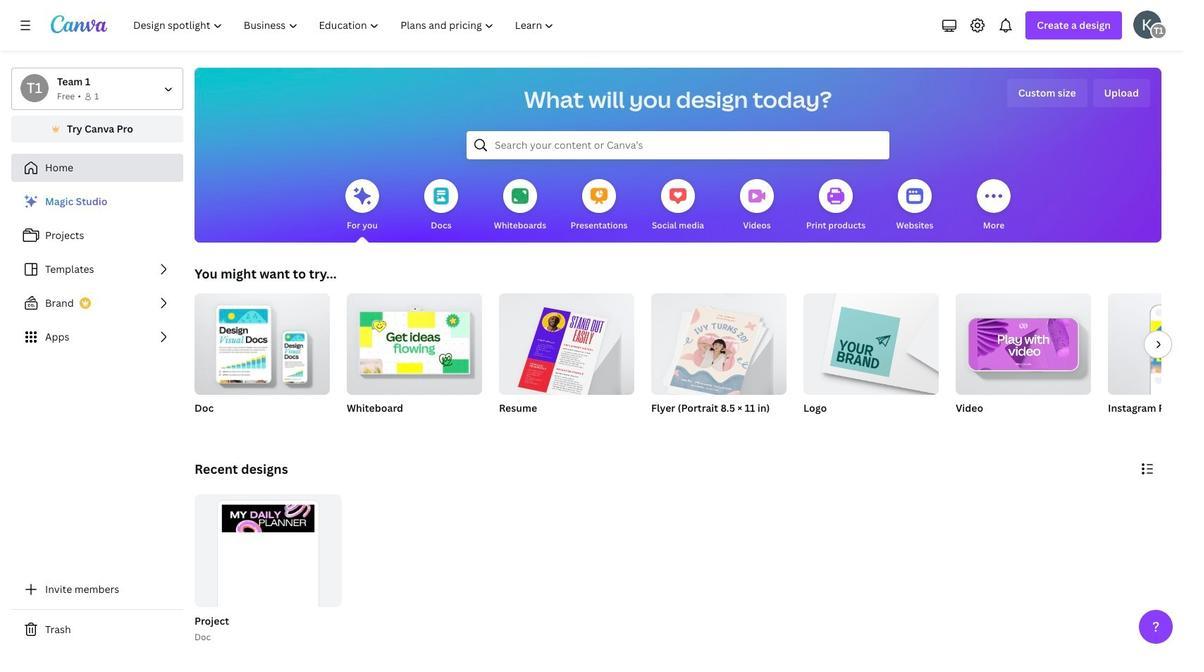 Task type: vqa. For each thing, say whether or not it's contained in the screenshot.
the bottom "PIXELIFY" image
no



Task type: describe. For each thing, give the bounding box(es) containing it.
Switch to another team button
[[11, 68, 183, 110]]

kendall parks image
[[1134, 11, 1162, 39]]

1 horizontal spatial team 1 element
[[1151, 23, 1168, 39]]

team 1 image inside switch to another team button
[[20, 74, 49, 102]]



Task type: locate. For each thing, give the bounding box(es) containing it.
None search field
[[467, 131, 890, 159]]

team 1 image
[[1151, 23, 1168, 39], [20, 74, 49, 102]]

list
[[11, 188, 183, 351]]

team 1 element inside switch to another team button
[[20, 74, 49, 102]]

0 horizontal spatial team 1 element
[[20, 74, 49, 102]]

1 vertical spatial team 1 image
[[20, 74, 49, 102]]

group
[[195, 288, 330, 433], [195, 288, 330, 395], [347, 288, 482, 433], [347, 288, 482, 395], [499, 288, 635, 433], [499, 288, 635, 401], [956, 288, 1092, 433], [956, 288, 1092, 395], [652, 293, 787, 433], [652, 293, 787, 399], [804, 293, 939, 433], [1109, 293, 1185, 433], [1109, 293, 1185, 395], [192, 494, 342, 645], [195, 494, 342, 644]]

0 vertical spatial team 1 image
[[1151, 23, 1168, 39]]

team 1 element
[[1151, 23, 1168, 39], [20, 74, 49, 102]]

0 vertical spatial team 1 element
[[1151, 23, 1168, 39]]

1 vertical spatial team 1 element
[[20, 74, 49, 102]]

1 horizontal spatial team 1 image
[[1151, 23, 1168, 39]]

Search search field
[[495, 132, 862, 159]]

top level navigation element
[[124, 11, 567, 39]]

0 horizontal spatial team 1 image
[[20, 74, 49, 102]]



